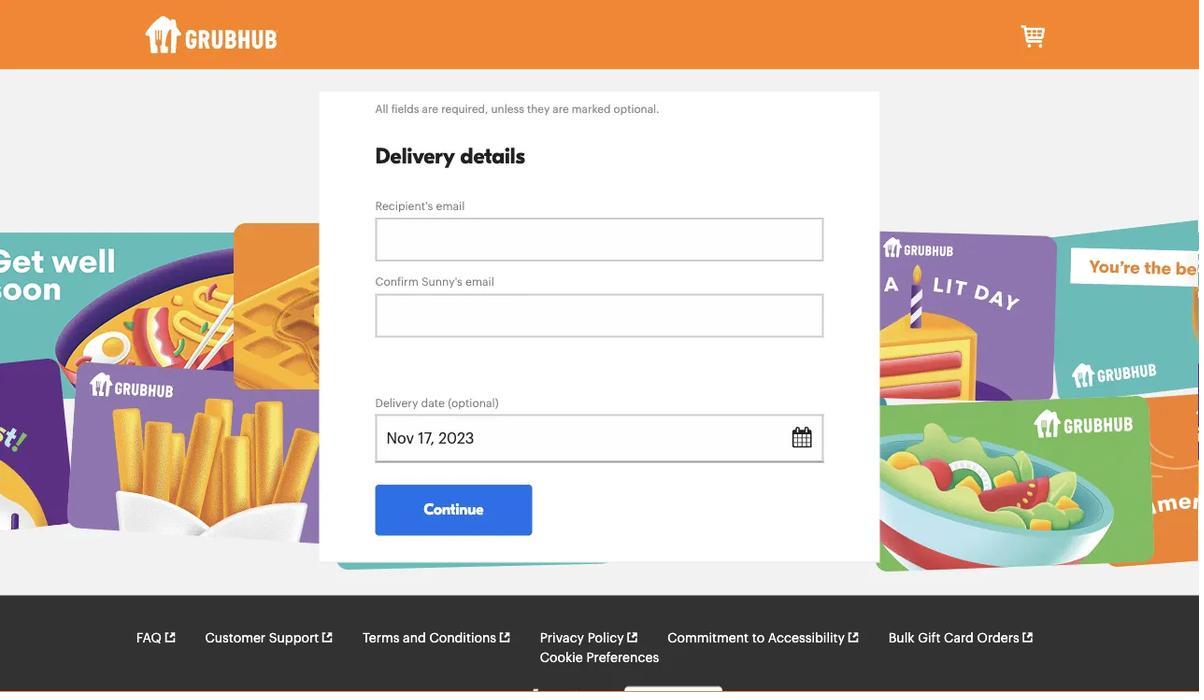 Task type: describe. For each thing, give the bounding box(es) containing it.
inset image
[[792, 424, 813, 448]]

grubhub image
[[145, 16, 278, 53]]

commitment to accessibility
[[668, 632, 845, 645]]

fields
[[391, 104, 419, 115]]

confirm
[[375, 277, 419, 288]]

details
[[460, 144, 525, 169]]

accessibility
[[768, 632, 845, 645]]

cookie preferences link
[[540, 648, 659, 668]]

commitment
[[668, 632, 749, 645]]

sunny's
[[422, 277, 463, 288]]

privacy policy link
[[540, 629, 639, 648]]

all
[[375, 104, 388, 115]]

customer support link
[[205, 629, 334, 648]]

terms
[[363, 632, 399, 645]]

customer support
[[205, 632, 319, 645]]

delivery for delivery date (optional)
[[375, 398, 418, 409]]

to
[[752, 632, 765, 645]]

conditions
[[430, 632, 496, 645]]

cookie preferences
[[540, 651, 659, 664]]

bulk gift card orders
[[889, 632, 1019, 645]]

1 are from the left
[[422, 104, 438, 115]]

(optional)
[[448, 398, 499, 409]]

bulk gift card orders link
[[889, 629, 1034, 648]]

continue
[[424, 502, 484, 519]]

privacy
[[540, 632, 584, 645]]

preferences
[[586, 651, 659, 664]]

2 are from the left
[[553, 104, 569, 115]]

and
[[403, 632, 426, 645]]

orders
[[977, 632, 1019, 645]]

Confirm Sunny's email email field
[[375, 294, 824, 338]]

delivery details
[[375, 144, 525, 169]]



Task type: vqa. For each thing, say whether or not it's contained in the screenshot.
Bulk
yes



Task type: locate. For each thing, give the bounding box(es) containing it.
delivery
[[375, 144, 455, 169], [375, 398, 418, 409]]

delivery for delivery details
[[375, 144, 455, 169]]

terms and conditions link
[[363, 629, 511, 648]]

1 horizontal spatial are
[[553, 104, 569, 115]]

required,
[[441, 104, 488, 115]]

0 vertical spatial delivery
[[375, 144, 455, 169]]

optional.
[[614, 104, 659, 115]]

email right the recipient's
[[436, 201, 465, 212]]

support
[[269, 632, 319, 645]]

continue button
[[375, 485, 532, 536]]

customer
[[205, 632, 266, 645]]

all fields are required, unless they are marked optional.
[[375, 104, 659, 115]]

1 horizontal spatial email
[[466, 277, 494, 288]]

email right sunny's
[[466, 277, 494, 288]]

1 vertical spatial email
[[466, 277, 494, 288]]

faq
[[136, 632, 161, 645]]

delivery date (optional)
[[375, 398, 499, 409]]

0 horizontal spatial email
[[436, 201, 465, 212]]

date
[[421, 398, 445, 409]]

terms and conditions
[[363, 632, 496, 645]]

recipient's
[[375, 201, 433, 212]]

0 horizontal spatial are
[[422, 104, 438, 115]]

card
[[944, 632, 974, 645]]

delivery down fields
[[375, 144, 455, 169]]

0 vertical spatial email
[[436, 201, 465, 212]]

bulk
[[889, 632, 915, 645]]

commitment to accessibility link
[[668, 629, 860, 648]]

Delivery date (optional) text field
[[375, 415, 824, 463]]

marked
[[572, 104, 611, 115]]

cookie
[[540, 651, 583, 664]]

are right they
[[553, 104, 569, 115]]

2 delivery from the top
[[375, 398, 418, 409]]

recipient's email
[[375, 201, 465, 212]]

policy
[[588, 632, 624, 645]]

gift
[[918, 632, 941, 645]]

faq link
[[136, 629, 176, 648]]

cashstar, a blackhawk network business link
[[477, 689, 624, 693]]

confirm sunny's email
[[375, 277, 494, 288]]

email
[[436, 201, 465, 212], [466, 277, 494, 288]]

are right fields
[[422, 104, 438, 115]]

unless
[[491, 104, 524, 115]]

delivery left date
[[375, 398, 418, 409]]

1 vertical spatial delivery
[[375, 398, 418, 409]]

cashstar, a blackhawk network business image
[[477, 689, 617, 693]]

they
[[527, 104, 550, 115]]

privacy policy
[[540, 632, 624, 645]]

Recipient's email email field
[[375, 218, 824, 262]]

1 delivery from the top
[[375, 144, 455, 169]]

go to cart page image
[[1019, 22, 1049, 52]]

are
[[422, 104, 438, 115], [553, 104, 569, 115]]

this site is protected by trustwave's trusted commerce program image
[[624, 686, 723, 693]]



